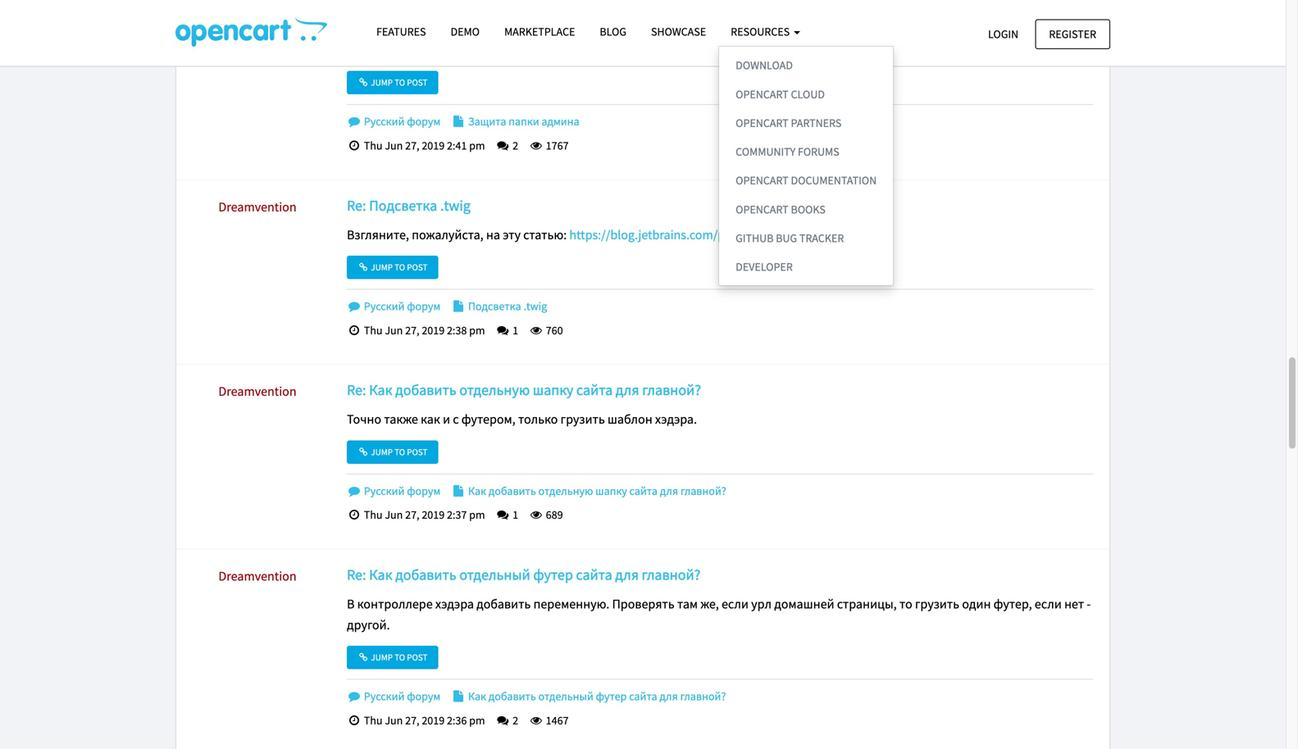 Task type: vqa. For each thing, say whether or not it's contained in the screenshot.


Task type: locate. For each thing, give the bounding box(es) containing it.
1 horizontal spatial отдельную
[[539, 484, 594, 499]]

views image down защита папки админа
[[529, 140, 544, 151]]

views image down подсветка .twig
[[529, 325, 544, 336]]

1 1 from the top
[[511, 323, 519, 338]]

грузить right the то
[[916, 596, 960, 613]]

1 vertical spatial chain image
[[358, 263, 369, 272]]

1 horizontal spatial отдельный
[[539, 690, 594, 705]]

1 horizontal spatial футер
[[596, 690, 627, 705]]

1 2 from the top
[[511, 138, 519, 153]]

to down взгляните,
[[395, 262, 405, 273]]

1 views image from the top
[[529, 140, 544, 151]]

opencart up the github
[[736, 202, 789, 217]]

лучше
[[470, 42, 506, 58]]

1 horizontal spatial также
[[433, 42, 467, 58]]

русский for отдельную
[[364, 484, 405, 499]]

также left как
[[384, 412, 418, 428]]

1 vertical spatial отдельную
[[539, 484, 594, 499]]

3 re: from the top
[[347, 381, 366, 400]]

2019 left 2:41
[[422, 138, 445, 153]]

корне
[[905, 42, 939, 58]]

1 horizontal spatial папки
[[509, 114, 540, 129]]

2 replies image from the top
[[496, 325, 511, 336]]

4 jump from the top
[[371, 652, 393, 664]]

защита папки админа
[[466, 114, 580, 129]]

для
[[616, 381, 640, 400], [660, 484, 679, 499], [616, 566, 639, 585], [660, 690, 678, 705]]

1 vertical spatial views image
[[529, 325, 544, 336]]

4 opencart from the top
[[736, 202, 789, 217]]

features link
[[364, 17, 439, 46]]

русский форум link up thu jun 27, 2019 2:36 pm
[[347, 690, 441, 705]]

opencart inside "opencart cloud" link
[[736, 87, 789, 102]]

to for re: как добавить отдельную шапку сайта для главной?
[[395, 447, 405, 458]]

file image up the 2:38
[[451, 301, 466, 312]]

- right нет
[[1087, 596, 1092, 613]]

1 vertical spatial views image
[[529, 715, 544, 727]]

post
[[407, 77, 428, 88], [407, 262, 428, 273], [407, 447, 428, 458], [407, 652, 428, 664]]

chain image down другой.
[[358, 654, 369, 663]]

точно также как и с футером, только грузить шаблон хэдэра.
[[347, 412, 697, 428]]

1 jump to post from the top
[[369, 77, 428, 88]]

3 русский форум from the top
[[362, 484, 441, 499]]

views image
[[529, 510, 544, 521], [529, 715, 544, 727]]

1 horizontal spatial и
[[942, 42, 949, 58]]

replies image
[[496, 140, 511, 151], [496, 325, 511, 336], [496, 510, 511, 521], [496, 715, 511, 727]]

и right корне
[[942, 42, 949, 58]]

thu jun 27, 2019 2:38 pm
[[362, 323, 485, 338]]

3 clock o image from the top
[[347, 715, 362, 727]]

chain image down взгляните,
[[358, 263, 369, 272]]

0 vertical spatial 2
[[511, 138, 519, 153]]

27,
[[405, 138, 420, 153], [405, 323, 420, 338], [405, 508, 420, 523], [405, 714, 420, 729]]

tracker
[[800, 231, 845, 246]]

github bug tracker
[[736, 231, 845, 246]]

3 русский форум link from the top
[[347, 484, 441, 499]]

подсветка down на
[[468, 299, 522, 314]]

chain image
[[358, 448, 369, 457], [358, 654, 369, 663]]

comment image up thu jun 27, 2019 2:41 pm at top
[[347, 116, 362, 127]]

re:
[[347, 11, 366, 30], [347, 196, 366, 215], [347, 381, 366, 400], [347, 566, 366, 585]]

переименовать
[[508, 42, 598, 58]]

jun left 2:36
[[385, 714, 403, 729]]

откорректировать
[[749, 42, 857, 58]]

2019 for отдельный
[[422, 714, 445, 729]]

1 re: from the top
[[347, 11, 366, 30]]

и
[[942, 42, 949, 58], [443, 412, 451, 428]]

2 opencart from the top
[[736, 116, 789, 130]]

0 vertical spatial chain image
[[358, 78, 369, 87]]

books
[[791, 202, 826, 217]]

1 vertical spatial также
[[384, 412, 418, 428]]

2 to from the top
[[395, 262, 405, 273]]

1 vertical spatial шапку
[[596, 484, 627, 499]]

clock o image for re: как добавить отдельный футер сайта для главной?
[[347, 715, 362, 727]]

opencart down community
[[736, 173, 789, 188]]

community
[[736, 144, 796, 159]]

4 jump to post from the top
[[369, 652, 428, 664]]

1 clock o image from the top
[[347, 140, 362, 151]]

1 pm from the top
[[469, 138, 485, 153]]

jump for re: как добавить отдельную шапку сайта для главной?
[[371, 447, 393, 458]]

отдельный up 1467
[[539, 690, 594, 705]]

русский
[[364, 114, 405, 129], [364, 299, 405, 314], [364, 484, 405, 499], [364, 690, 405, 705]]

1 27, from the top
[[405, 138, 420, 153]]

русский up thu jun 27, 2019 2:38 pm
[[364, 299, 405, 314]]

file image up 2:36
[[451, 691, 466, 703]]

как
[[369, 381, 393, 400], [468, 484, 487, 499], [369, 566, 393, 585], [468, 690, 487, 705]]

1 horizontal spatial -
[[1087, 596, 1092, 613]]

post down контроллере
[[407, 652, 428, 664]]

opencart inside opencart partners 'link'
[[736, 116, 789, 130]]

replies image down подсветка .twig
[[496, 325, 511, 336]]

1 vertical spatial file image
[[451, 691, 466, 703]]

1 horizontal spatial если
[[1035, 596, 1062, 613]]

0 vertical spatial 1
[[511, 323, 519, 338]]

jump to post down как
[[369, 447, 428, 458]]

0 horizontal spatial админа
[[464, 11, 513, 30]]

pm for админа
[[469, 138, 485, 153]]

replies image right 2:37
[[496, 510, 511, 521]]

post for re: защита папки админа
[[407, 77, 428, 88]]

jump to post link down другой.
[[347, 647, 438, 670]]

4 re: from the top
[[347, 566, 366, 585]]

file image inside как добавить отдельную шапку сайта для главной? link
[[451, 486, 466, 497]]

2 chain image from the top
[[358, 654, 369, 663]]

opencart books
[[736, 202, 826, 217]]

3 jump to post from the top
[[369, 447, 428, 458]]

.twig up 760
[[524, 299, 547, 314]]

0 vertical spatial clock o image
[[347, 140, 362, 151]]

re: up взгляните,
[[347, 196, 366, 215]]

3 форум from the top
[[407, 484, 441, 499]]

защита up этого,
[[369, 11, 418, 30]]

3 to from the top
[[395, 447, 405, 458]]

1 thu from the top
[[364, 138, 383, 153]]

replies image for админа
[[496, 140, 511, 151]]

dreamvention link for re: защита папки админа
[[219, 14, 297, 30]]

thu for отдельный
[[364, 714, 383, 729]]

views image
[[529, 140, 544, 151], [529, 325, 544, 336]]

1 vertical spatial -
[[1087, 596, 1092, 613]]

3 thu from the top
[[364, 508, 383, 523]]

jun left 2:37
[[385, 508, 403, 523]]

re: подсветка .twig
[[347, 196, 471, 215]]

replies image down защита папки админа link
[[496, 140, 511, 151]]

1 vertical spatial file image
[[451, 486, 466, 497]]

opencart cloud
[[736, 87, 825, 102]]

1 vertical spatial 1
[[511, 508, 519, 523]]

форум up thu jun 27, 2019 2:37 pm
[[407, 484, 441, 499]]

2 русский форум link from the top
[[347, 299, 441, 314]]

в
[[347, 596, 355, 613]]

0 vertical spatial отдельный
[[460, 566, 531, 585]]

форум up thu jun 27, 2019 2:36 pm
[[407, 690, 441, 705]]

3 post from the top
[[407, 447, 428, 458]]

1 horizontal spatial защита
[[468, 114, 507, 129]]

jump to post link down взгляните,
[[347, 256, 438, 279]]

3 jun from the top
[[385, 508, 403, 523]]

3 jump from the top
[[371, 447, 393, 458]]

1 vertical spatial clock o image
[[347, 510, 362, 521]]

1 2019 from the top
[[422, 138, 445, 153]]

comment image down the точно
[[347, 486, 362, 497]]

4 русский форум from the top
[[362, 690, 441, 705]]

1 for добавить
[[511, 508, 519, 523]]

шапку up the только
[[533, 381, 574, 400]]

2019 for админа
[[422, 138, 445, 153]]

4 форум from the top
[[407, 690, 441, 705]]

1 replies image from the top
[[496, 140, 511, 151]]

0 horizontal spatial и
[[443, 412, 451, 428]]

1 русский форум from the top
[[362, 114, 441, 129]]

4 2019 from the top
[[422, 714, 445, 729]]

0 vertical spatial защита
[[369, 11, 418, 30]]

4 dreamvention from the top
[[219, 569, 297, 585]]

0 vertical spatial шапку
[[533, 381, 574, 400]]

русский форум up thu jun 27, 2019 2:36 pm
[[362, 690, 441, 705]]

русский for админа
[[364, 114, 405, 129]]

27, left 2:41
[[405, 138, 420, 153]]

https://blog.jetbrains.com/phpstorm/201 ... -phpstorm/ link
[[570, 227, 874, 243]]

re: up помимо
[[347, 11, 366, 30]]

download
[[736, 58, 793, 73]]

0 vertical spatial грузить
[[561, 412, 605, 428]]

jump to post for re: как добавить отдельную шапку сайта для главной?
[[369, 447, 428, 458]]

0 horizontal spatial отдельную
[[460, 381, 530, 400]]

to down этого,
[[395, 77, 405, 88]]

27, for отдельную
[[405, 508, 420, 523]]

2 dreamvention link from the top
[[219, 199, 297, 215]]

opencart cloud link
[[720, 80, 894, 109]]

0 vertical spatial папки
[[421, 11, 461, 30]]

jump for re: подсветка .twig
[[371, 262, 393, 273]]

русский форум up thu jun 27, 2019 2:41 pm at top
[[362, 114, 441, 129]]

2:38
[[447, 323, 467, 338]]

1 jun from the top
[[385, 138, 403, 153]]

replies image for отдельную
[[496, 510, 511, 521]]

1 vertical spatial chain image
[[358, 654, 369, 663]]

3 русский from the top
[[364, 484, 405, 499]]

pm right 2:36
[[469, 714, 485, 729]]

- right ...
[[811, 227, 815, 243]]

0 horizontal spatial -
[[811, 227, 815, 243]]

views image down как добавить отдельный футер сайта для главной? link
[[529, 715, 544, 727]]

0 horizontal spatial отдельный
[[460, 566, 531, 585]]

3 replies image from the top
[[496, 510, 511, 521]]

4 thu from the top
[[364, 714, 383, 729]]

защита up thu jun 27, 2019 2:41 pm at top
[[468, 114, 507, 129]]

jump to post down этого,
[[369, 77, 428, 88]]

0 horizontal spatial также
[[384, 412, 418, 428]]

3 jump to post link from the top
[[347, 441, 438, 464]]

2 2 from the top
[[511, 714, 519, 729]]

0 horizontal spatial папки
[[421, 11, 461, 30]]

2 dreamvention from the top
[[219, 199, 297, 215]]

jump to post for re: защита папки админа
[[369, 77, 428, 88]]

jump for re: как добавить отдельный футер сайта для главной?
[[371, 652, 393, 664]]

register link
[[1036, 19, 1111, 49]]

1 to from the top
[[395, 77, 405, 88]]

jump down помимо
[[371, 77, 393, 88]]

1 русский форум link from the top
[[347, 114, 441, 129]]

download link
[[720, 51, 894, 80]]

jun
[[385, 138, 403, 153], [385, 323, 403, 338], [385, 508, 403, 523], [385, 714, 403, 729]]

jump to post down взгляните,
[[369, 262, 428, 273]]

1 file image from the top
[[451, 116, 466, 127]]

opencart partners link
[[720, 109, 894, 137]]

отдельный up хэдэра
[[460, 566, 531, 585]]

в
[[896, 42, 902, 58], [952, 42, 959, 58]]

2 down защита папки админа link
[[511, 138, 519, 153]]

0 horizontal spatial подсветка
[[369, 196, 438, 215]]

file image for .twig
[[451, 301, 466, 312]]

как up контроллере
[[369, 566, 393, 585]]

pm right 2:41
[[469, 138, 485, 153]]

jump to post link down этого,
[[347, 71, 438, 95]]

помимо этого, также лучше переименовать папку admin. после этого откорректировать config в корне и в папке админки.
[[347, 42, 1052, 58]]

2 1 from the top
[[511, 508, 519, 523]]

opencart up community
[[736, 116, 789, 130]]

2 jump from the top
[[371, 262, 393, 273]]

phpstorm/
[[815, 227, 874, 243]]

грузить right the только
[[561, 412, 605, 428]]

русский форум link up thu jun 27, 2019 2:41 pm at top
[[347, 114, 441, 129]]

в right config
[[896, 42, 902, 58]]

post down как
[[407, 447, 428, 458]]

русский up thu jun 27, 2019 2:36 pm
[[364, 690, 405, 705]]

2019 left 2:36
[[422, 714, 445, 729]]

file image up 2:37
[[451, 486, 466, 497]]

0 vertical spatial file image
[[451, 116, 466, 127]]

1 horizontal spatial в
[[952, 42, 959, 58]]

папки
[[421, 11, 461, 30], [509, 114, 540, 129]]

0 vertical spatial chain image
[[358, 448, 369, 457]]

3 dreamvention link from the top
[[219, 384, 297, 400]]

как up thu jun 27, 2019 2:36 pm
[[468, 690, 487, 705]]

2 for отдельный
[[511, 714, 519, 729]]

2019 for отдельную
[[422, 508, 445, 523]]

opencart for opencart books
[[736, 202, 789, 217]]

2 clock o image from the top
[[347, 510, 362, 521]]

opencart for opencart documentation
[[736, 173, 789, 188]]

comment image for re: защита папки админа
[[347, 116, 362, 127]]

jump down другой.
[[371, 652, 393, 664]]

1 dreamvention from the top
[[219, 14, 297, 30]]

developer
[[736, 260, 793, 274]]

chain image down помимо
[[358, 78, 369, 87]]

community forums
[[736, 144, 840, 159]]

3 dreamvention from the top
[[219, 384, 297, 400]]

подсветка up взгляните,
[[369, 196, 438, 215]]

2 jump to post from the top
[[369, 262, 428, 273]]

2 file image from the top
[[451, 691, 466, 703]]

2019 left the 2:38
[[422, 323, 445, 338]]

dreamvention link
[[219, 14, 297, 30], [219, 199, 297, 215], [219, 384, 297, 400], [219, 569, 297, 585]]

взгляните,
[[347, 227, 409, 243]]

этого,
[[396, 42, 430, 58]]

защита
[[369, 11, 418, 30], [468, 114, 507, 129]]

2 comment image from the top
[[347, 301, 362, 312]]

1 views image from the top
[[529, 510, 544, 521]]

login link
[[975, 19, 1033, 49]]

comment image
[[347, 116, 362, 127], [347, 301, 362, 312], [347, 486, 362, 497], [347, 691, 362, 703]]

27, left the 2:38
[[405, 323, 420, 338]]

to up thu jun 27, 2019 2:37 pm
[[395, 447, 405, 458]]

opencart inside opencart books "link"
[[736, 202, 789, 217]]

2019
[[422, 138, 445, 153], [422, 323, 445, 338], [422, 508, 445, 523], [422, 714, 445, 729]]

3 opencart from the top
[[736, 173, 789, 188]]

0 horizontal spatial грузить
[[561, 412, 605, 428]]

admin.
[[637, 42, 676, 58]]

2 left 1467
[[511, 714, 519, 729]]

также down demo
[[433, 42, 467, 58]]

4 jump to post link from the top
[[347, 647, 438, 670]]

2 chain image from the top
[[358, 263, 369, 272]]

1 vertical spatial 2
[[511, 714, 519, 729]]

страницы,
[[838, 596, 897, 613]]

2 views image from the top
[[529, 325, 544, 336]]

форум up thu jun 27, 2019 2:38 pm
[[407, 299, 441, 314]]

opencart down download
[[736, 87, 789, 102]]

форум
[[407, 114, 441, 129], [407, 299, 441, 314], [407, 484, 441, 499], [407, 690, 441, 705]]

file image
[[451, 116, 466, 127], [451, 486, 466, 497]]

2 vertical spatial clock o image
[[347, 715, 362, 727]]

post down этого,
[[407, 77, 428, 88]]

1767
[[544, 138, 569, 153]]

русский for отдельный
[[364, 690, 405, 705]]

clock o image for re: защита папки админа
[[347, 140, 362, 151]]

pm right 2:37
[[469, 508, 485, 523]]

1 vertical spatial грузить
[[916, 596, 960, 613]]

1 post from the top
[[407, 77, 428, 88]]

jun up re: подсветка .twig
[[385, 138, 403, 153]]

file image inside защита папки админа link
[[451, 116, 466, 127]]

1 jump from the top
[[371, 77, 393, 88]]

opencart inside opencart documentation link
[[736, 173, 789, 188]]

как добавить отдельный футер сайта для главной? link
[[451, 690, 726, 705]]

русский форум
[[362, 114, 441, 129], [362, 299, 441, 314], [362, 484, 441, 499], [362, 690, 441, 705]]

1 left 689
[[511, 508, 519, 523]]

partners
[[791, 116, 842, 130]]

4 dreamvention link from the top
[[219, 569, 297, 585]]

2 post from the top
[[407, 262, 428, 273]]

1 horizontal spatial .twig
[[524, 299, 547, 314]]

file image inside 'подсветка .twig' link
[[451, 301, 466, 312]]

4 post from the top
[[407, 652, 428, 664]]

1 jump to post link from the top
[[347, 71, 438, 95]]

2 русский from the top
[[364, 299, 405, 314]]

отдельный
[[460, 566, 531, 585], [539, 690, 594, 705]]

3 comment image from the top
[[347, 486, 362, 497]]

4 русский форум link from the top
[[347, 690, 441, 705]]

папку
[[601, 42, 635, 58]]

file image
[[451, 301, 466, 312], [451, 691, 466, 703]]

0 vertical spatial file image
[[451, 301, 466, 312]]

re: up в on the bottom of the page
[[347, 566, 366, 585]]

chain image
[[358, 78, 369, 87], [358, 263, 369, 272]]

.twig up 'пожалуйста,'
[[441, 196, 471, 215]]

0 horizontal spatial если
[[722, 596, 749, 613]]

pm right the 2:38
[[469, 323, 485, 338]]

0 vertical spatial -
[[811, 227, 815, 243]]

2 jump to post link from the top
[[347, 256, 438, 279]]

2 file image from the top
[[451, 486, 466, 497]]

0 vertical spatial админа
[[464, 11, 513, 30]]

1 dreamvention link from the top
[[219, 14, 297, 30]]

форум up thu jun 27, 2019 2:41 pm at top
[[407, 114, 441, 129]]

replies image right 2:36
[[496, 715, 511, 727]]

1 horizontal spatial админа
[[542, 114, 580, 129]]

demo
[[451, 24, 480, 39]]

если left нет
[[1035, 596, 1062, 613]]

2019 left 2:37
[[422, 508, 445, 523]]

же,
[[701, 596, 719, 613]]

file image up 2:41
[[451, 116, 466, 127]]

русский up thu jun 27, 2019 2:41 pm at top
[[364, 114, 405, 129]]

1 horizontal spatial шапку
[[596, 484, 627, 499]]

другой.
[[347, 617, 390, 634]]

отдельную up "футером,"
[[460, 381, 530, 400]]

dreamvention link for re: подсветка .twig
[[219, 199, 297, 215]]

27, left 2:36
[[405, 714, 420, 729]]

file image inside как добавить отдельный футер сайта для главной? link
[[451, 691, 466, 703]]

0 horizontal spatial .twig
[[441, 196, 471, 215]]

1 opencart from the top
[[736, 87, 789, 102]]

админа up лучше
[[464, 11, 513, 30]]

1 file image from the top
[[451, 301, 466, 312]]

comment image up clock o icon
[[347, 301, 362, 312]]

2 re: from the top
[[347, 196, 366, 215]]

forums
[[798, 144, 840, 159]]

в left папке
[[952, 42, 959, 58]]

1 down подсветка .twig
[[511, 323, 519, 338]]

comment image down другой.
[[347, 691, 362, 703]]

27, left 2:37
[[405, 508, 420, 523]]

пожалуйста,
[[412, 227, 484, 243]]

4 pm from the top
[[469, 714, 485, 729]]

re: up the точно
[[347, 381, 366, 400]]

1 horizontal spatial грузить
[[916, 596, 960, 613]]

0 horizontal spatial в
[[896, 42, 902, 58]]

папки down переименовать
[[509, 114, 540, 129]]

1 vertical spatial админа
[[542, 114, 580, 129]]

4 comment image from the top
[[347, 691, 362, 703]]

русский форум up thu jun 27, 2019 2:37 pm
[[362, 484, 441, 499]]

to down контроллере
[[395, 652, 405, 664]]

replies image for отдельный
[[496, 715, 511, 727]]

урл
[[752, 596, 772, 613]]

русский форум up thu jun 27, 2019 2:38 pm
[[362, 299, 441, 314]]

1 форум from the top
[[407, 114, 441, 129]]

также
[[433, 42, 467, 58], [384, 412, 418, 428]]

1 vertical spatial подсветка
[[468, 299, 522, 314]]

1 comment image from the top
[[347, 116, 362, 127]]

1 vertical spatial .twig
[[524, 299, 547, 314]]

0 vertical spatial views image
[[529, 140, 544, 151]]

шапку down шаблон
[[596, 484, 627, 499]]

0 vertical spatial и
[[942, 42, 949, 58]]

там
[[678, 596, 698, 613]]

thu jun 27, 2019 2:36 pm
[[362, 714, 485, 729]]

0 vertical spatial views image
[[529, 510, 544, 521]]

dreamvention for re: как добавить отдельную шапку сайта для главной?
[[219, 384, 297, 400]]

689
[[544, 508, 563, 523]]

3 27, from the top
[[405, 508, 420, 523]]

1 русский from the top
[[364, 114, 405, 129]]

0 vertical spatial футер
[[534, 566, 573, 585]]

comment image for re: как добавить отдельный футер сайта для главной?
[[347, 691, 362, 703]]

pm for отдельный
[[469, 714, 485, 729]]

post for re: как добавить отдельный футер сайта для главной?
[[407, 652, 428, 664]]

футер
[[534, 566, 573, 585], [596, 690, 627, 705]]

4 replies image from the top
[[496, 715, 511, 727]]

2:37
[[447, 508, 467, 523]]

3 2019 from the top
[[422, 508, 445, 523]]

clock o image
[[347, 325, 362, 336]]

opencart
[[736, 87, 789, 102], [736, 116, 789, 130], [736, 173, 789, 188], [736, 202, 789, 217]]

4 27, from the top
[[405, 714, 420, 729]]

1 chain image from the top
[[358, 78, 369, 87]]

1 vertical spatial футер
[[596, 690, 627, 705]]

3 pm from the top
[[469, 508, 485, 523]]

1 chain image from the top
[[358, 448, 369, 457]]

views image for шапку
[[529, 510, 544, 521]]

0 vertical spatial также
[[433, 42, 467, 58]]

thu jun 27, 2019 2:37 pm
[[362, 508, 485, 523]]

4 русский from the top
[[364, 690, 405, 705]]

post down 'пожалуйста,'
[[407, 262, 428, 273]]

clock o image
[[347, 140, 362, 151], [347, 510, 362, 521], [347, 715, 362, 727]]

2 views image from the top
[[529, 715, 544, 727]]



Task type: describe. For each thing, give the bounding box(es) containing it.
re: for re: защита папки админа
[[347, 11, 366, 30]]

проверять
[[612, 596, 675, 613]]

post for re: как добавить отдельную шапку сайта для главной?
[[407, 447, 428, 458]]

re: защита папки админа
[[347, 11, 513, 30]]

chain image for подсветка
[[358, 263, 369, 272]]

защита папки админа link
[[451, 114, 580, 129]]

register
[[1050, 27, 1097, 41]]

showcase
[[651, 24, 707, 39]]

2 27, from the top
[[405, 323, 420, 338]]

dreamvention for re: защита папки админа
[[219, 14, 297, 30]]

thu jun 27, 2019 2:41 pm
[[362, 138, 485, 153]]

documentation
[[791, 173, 877, 188]]

dreamvention link for re: как добавить отдельный футер сайта для главной?
[[219, 569, 297, 585]]

эту
[[503, 227, 521, 243]]

760
[[544, 323, 563, 338]]

как up thu jun 27, 2019 2:37 pm
[[468, 484, 487, 499]]

bug
[[776, 231, 798, 246]]

jump to post link for re: подсветка .twig
[[347, 256, 438, 279]]

0 vertical spatial .twig
[[441, 196, 471, 215]]

file image for папки
[[451, 116, 466, 127]]

2 форум from the top
[[407, 299, 441, 314]]

русский форум for отдельный
[[362, 690, 441, 705]]

chain image for re: как добавить отдельный футер сайта для главной?
[[358, 654, 369, 663]]

1 в from the left
[[896, 42, 902, 58]]

2 в from the left
[[952, 42, 959, 58]]

хэдэра.
[[656, 412, 697, 428]]

статью:
[[524, 227, 567, 243]]

chain image for re: как добавить отдельную шапку сайта для главной?
[[358, 448, 369, 457]]

re: как добавить отдельный футер сайта для главной?
[[347, 566, 701, 585]]

0 horizontal spatial шапку
[[533, 381, 574, 400]]

папке
[[961, 42, 995, 58]]

opencart documentation
[[736, 173, 877, 188]]

chain image for защита
[[358, 78, 369, 87]]

2 pm from the top
[[469, 323, 485, 338]]

русский форум for админа
[[362, 114, 441, 129]]

2 2019 from the top
[[422, 323, 445, 338]]

to for re: защита папки админа
[[395, 77, 405, 88]]

как добавить отдельный футер сайта для главной?
[[466, 690, 726, 705]]

как добавить отдельную шапку сайта для главной? link
[[451, 484, 727, 499]]

opencart documentation link
[[720, 166, 894, 195]]

в контроллере хэдэра добавить переменную. проверять там же, если урл домашней страницы, то грузить один футер, если нет - другой.
[[347, 596, 1092, 634]]

на
[[486, 227, 500, 243]]

как up the точно
[[369, 381, 393, 400]]

как добавить отдельную шапку сайта для главной?
[[466, 484, 727, 499]]

blog link
[[588, 17, 639, 46]]

0 vertical spatial подсветка
[[369, 196, 438, 215]]

1 vertical spatial и
[[443, 412, 451, 428]]

marketplace link
[[492, 17, 588, 46]]

русский форум link for отдельный
[[347, 690, 441, 705]]

comment image for re: как добавить отдельную шапку сайта для главной?
[[347, 486, 362, 497]]

0 vertical spatial отдельную
[[460, 381, 530, 400]]

1 for .twig
[[511, 323, 519, 338]]

dreamvention for re: подсветка .twig
[[219, 199, 297, 215]]

blog
[[600, 24, 627, 39]]

...
[[799, 227, 809, 243]]

file image for добавить
[[451, 691, 466, 703]]

post for re: подсветка .twig
[[407, 262, 428, 273]]

jump to post for re: как добавить отдельный футер сайта для главной?
[[369, 652, 428, 664]]

re: как добавить отдельную шапку сайта для главной? link
[[347, 381, 701, 400]]

один
[[963, 596, 992, 613]]

подсветка .twig link
[[451, 299, 547, 314]]

точно
[[347, 412, 382, 428]]

demo link
[[439, 17, 492, 46]]

jump to post link for re: как добавить отдельную шапку сайта для главной?
[[347, 441, 438, 464]]

помимо
[[347, 42, 394, 58]]

re: for re: подсветка .twig
[[347, 196, 366, 215]]

opencart for opencart partners
[[736, 116, 789, 130]]

этого
[[716, 42, 747, 58]]

jun for отдельную
[[385, 508, 403, 523]]

1 vertical spatial папки
[[509, 114, 540, 129]]

1 vertical spatial отдельный
[[539, 690, 594, 705]]

opencart for opencart cloud
[[736, 87, 789, 102]]

re: for re: как добавить отдельную шапку сайта для главной?
[[347, 381, 366, 400]]

re: подсветка .twig link
[[347, 196, 471, 215]]

как
[[421, 412, 440, 428]]

jump to post link for re: как добавить отдельный футер сайта для главной?
[[347, 647, 438, 670]]

showcase link
[[639, 17, 719, 46]]

jun for отдельный
[[385, 714, 403, 729]]

jun for админа
[[385, 138, 403, 153]]

opencart partners
[[736, 116, 842, 130]]

thu for отдельную
[[364, 508, 383, 523]]

jump to post for re: подсветка .twig
[[369, 262, 428, 273]]

контроллере
[[357, 596, 433, 613]]

грузить inside в контроллере хэдэра добавить переменную. проверять там же, если урл домашней страницы, то грузить один футер, если нет - другой.
[[916, 596, 960, 613]]

только
[[518, 412, 558, 428]]

2 jun from the top
[[385, 323, 403, 338]]

форум for отдельный
[[407, 690, 441, 705]]

после
[[678, 42, 713, 58]]

login
[[989, 27, 1019, 41]]

2 for админа
[[511, 138, 519, 153]]

футером,
[[462, 412, 516, 428]]

подсветка .twig
[[466, 299, 547, 314]]

views image for re: защита папки админа
[[529, 140, 544, 151]]

resources link
[[719, 17, 813, 46]]

футер,
[[994, 596, 1033, 613]]

хэдэра
[[436, 596, 474, 613]]

opencart books link
[[720, 195, 894, 224]]

админки.
[[998, 42, 1052, 58]]

1 vertical spatial защита
[[468, 114, 507, 129]]

нет
[[1065, 596, 1085, 613]]

1 horizontal spatial подсветка
[[468, 299, 522, 314]]

pm for отдельную
[[469, 508, 485, 523]]

2 thu from the top
[[364, 323, 383, 338]]

cloud
[[791, 87, 825, 102]]

взгляните, пожалуйста, на эту статью: https://blog.jetbrains.com/phpstorm/201 ... -phpstorm/
[[347, 227, 874, 243]]

2:36
[[447, 714, 467, 729]]

dreamvention for re: как добавить отдельный футер сайта для главной?
[[219, 569, 297, 585]]

русский форум link for админа
[[347, 114, 441, 129]]

русский форум link for отдельную
[[347, 484, 441, 499]]

форум for админа
[[407, 114, 441, 129]]

27, for отдельный
[[405, 714, 420, 729]]

jump to post link for re: защита папки админа
[[347, 71, 438, 95]]

developer link
[[720, 253, 894, 282]]

resources
[[731, 24, 793, 39]]

2:41
[[447, 138, 467, 153]]

config
[[859, 42, 893, 58]]

0 horizontal spatial защита
[[369, 11, 418, 30]]

features
[[377, 24, 426, 39]]

to for re: как добавить отдельный футер сайта для главной?
[[395, 652, 405, 664]]

re: for re: как добавить отдельный футер сайта для главной?
[[347, 566, 366, 585]]

comment image for re: подсветка .twig
[[347, 301, 362, 312]]

thu for админа
[[364, 138, 383, 153]]

re: защита папки админа link
[[347, 11, 513, 30]]

добавить inside в контроллере хэдэра добавить переменную. проверять там же, если урл домашней страницы, то грузить один футер, если нет - другой.
[[477, 596, 531, 613]]

русский форум for отдельную
[[362, 484, 441, 499]]

github bug tracker link
[[720, 224, 894, 253]]

переменную.
[[534, 596, 610, 613]]

то
[[900, 596, 913, 613]]

re: как добавить отдельную шапку сайта для главной?
[[347, 381, 701, 400]]

to for re: подсветка .twig
[[395, 262, 405, 273]]

2 если from the left
[[1035, 596, 1062, 613]]

views image for re: подсветка .twig
[[529, 325, 544, 336]]

views image for футер
[[529, 715, 544, 727]]

file image for добавить
[[451, 486, 466, 497]]

dreamvention link for re: как добавить отдельную шапку сайта для главной?
[[219, 384, 297, 400]]

github
[[736, 231, 774, 246]]

clock o image for re: как добавить отдельную шапку сайта для главной?
[[347, 510, 362, 521]]

1 если from the left
[[722, 596, 749, 613]]

1467
[[544, 714, 569, 729]]

с
[[453, 412, 459, 428]]

форум for отдельную
[[407, 484, 441, 499]]

шаблон
[[608, 412, 653, 428]]

jump for re: защита папки админа
[[371, 77, 393, 88]]

- inside в контроллере хэдэра добавить переменную. проверять там же, если урл домашней страницы, то грузить один футер, если нет - другой.
[[1087, 596, 1092, 613]]

community forums link
[[720, 137, 894, 166]]

re: как добавить отдельный футер сайта для главной? link
[[347, 566, 701, 585]]

27, for админа
[[405, 138, 420, 153]]

2 русский форум from the top
[[362, 299, 441, 314]]

0 horizontal spatial футер
[[534, 566, 573, 585]]



